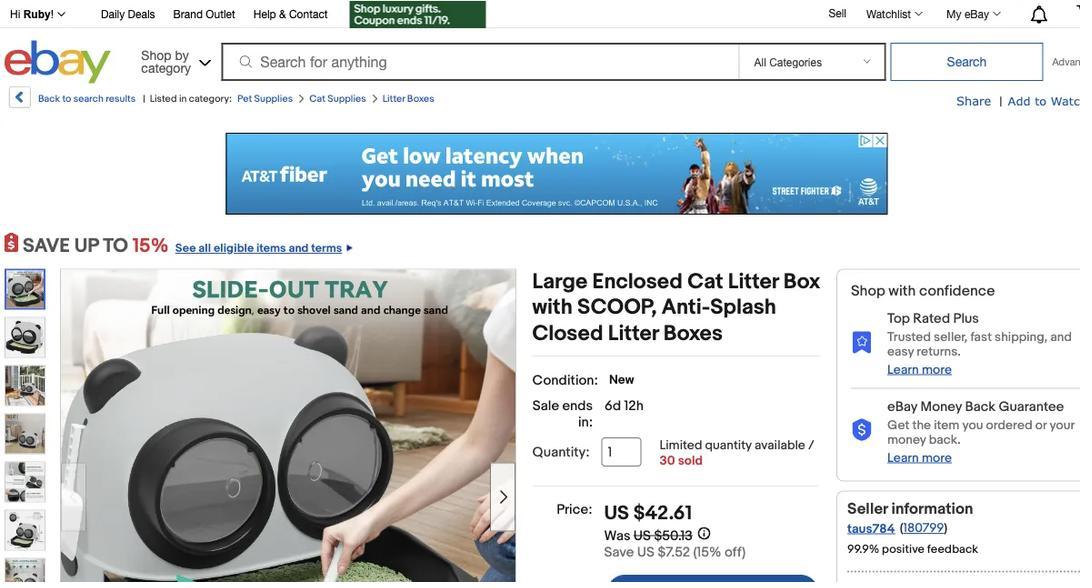 Task type: locate. For each thing, give the bounding box(es) containing it.
with details__icon image for top rated plus
[[851, 331, 873, 354]]

and
[[289, 241, 309, 256], [1051, 329, 1072, 345]]

30
[[660, 453, 675, 468]]

learn more link down easy
[[888, 362, 952, 377]]

None submit
[[891, 43, 1044, 81]]

was
[[604, 528, 631, 544]]

0 horizontal spatial back
[[38, 93, 60, 105]]

learn more link down money
[[888, 450, 952, 466]]

6d
[[605, 397, 621, 414]]

top
[[888, 310, 910, 327]]

0 vertical spatial learn
[[888, 362, 919, 377]]

picture 4 of 7 image
[[5, 414, 45, 453]]

back inside ebay money back guarantee get the item you ordered or your money back. learn more
[[965, 398, 996, 415]]

learn
[[888, 362, 919, 377], [888, 450, 919, 466]]

cat right enclosed
[[688, 269, 724, 295]]

0 horizontal spatial and
[[289, 241, 309, 256]]

picture 7 of 7 image
[[5, 559, 45, 582]]

1 horizontal spatial and
[[1051, 329, 1072, 345]]

back left search
[[38, 93, 60, 105]]

enclosed
[[593, 269, 683, 295]]

supplies right pet
[[254, 93, 293, 105]]

1 vertical spatial ebay
[[888, 398, 918, 415]]

us down us $42.61 on the right
[[634, 528, 651, 544]]

shipping,
[[995, 329, 1048, 345]]

see
[[175, 241, 196, 256]]

splash
[[711, 295, 777, 321]]

cat right pet supplies
[[309, 93, 326, 105]]

and right items
[[289, 241, 309, 256]]

1 horizontal spatial boxes
[[664, 321, 723, 347]]

more inside ebay money back guarantee get the item you ordered or your money back. learn more
[[922, 450, 952, 466]]

limited quantity available / 30 sold
[[660, 438, 815, 468]]

0 horizontal spatial cat
[[309, 93, 326, 105]]

add
[[1008, 93, 1031, 107]]

back
[[38, 93, 60, 105], [965, 398, 996, 415]]

1 horizontal spatial to
[[1035, 93, 1047, 107]]

information
[[892, 500, 974, 519]]

0 vertical spatial boxes
[[407, 93, 435, 105]]

taus784 link
[[848, 521, 896, 537]]

ebay inside ebay money back guarantee get the item you ordered or your money back. learn more
[[888, 398, 918, 415]]

)
[[945, 521, 948, 536]]

with
[[889, 282, 916, 300], [533, 295, 573, 321]]

0 vertical spatial shop
[[141, 47, 172, 62]]

more inside top rated plus trusted seller, fast shipping, and easy returns. learn more
[[922, 362, 952, 377]]

1 vertical spatial and
[[1051, 329, 1072, 345]]

my ebay
[[947, 7, 990, 20]]

(15%
[[693, 544, 722, 560]]

you
[[963, 417, 984, 433]]

daily deals link
[[101, 5, 155, 25]]

us right save
[[637, 544, 655, 560]]

2 more from the top
[[922, 450, 952, 466]]

account navigation
[[0, 0, 1081, 30]]

confidence
[[920, 282, 996, 300]]

cat
[[309, 93, 326, 105], [688, 269, 724, 295]]

0 vertical spatial and
[[289, 241, 309, 256]]

0 vertical spatial with details__icon image
[[851, 331, 873, 354]]

0 vertical spatial back
[[38, 93, 60, 105]]

brand outlet
[[173, 8, 235, 20]]

shop by category
[[141, 47, 191, 75]]

more
[[922, 362, 952, 377], [922, 450, 952, 466]]

condition:
[[533, 372, 598, 389]]

us up was
[[604, 501, 630, 525]]

litter right cat supplies
[[383, 93, 405, 105]]

supplies for pet supplies
[[254, 93, 293, 105]]

2 learn more link from the top
[[888, 450, 952, 466]]

with up top
[[889, 282, 916, 300]]

scoop,
[[578, 295, 657, 321]]

1 vertical spatial learn more link
[[888, 450, 952, 466]]

boxes down search for anything text box
[[407, 93, 435, 105]]

with details__icon image
[[851, 331, 873, 354], [851, 419, 873, 442]]

back.
[[929, 432, 961, 447]]

to left search
[[62, 93, 71, 105]]

1 vertical spatial cat
[[688, 269, 724, 295]]

your shopping cart image
[[1076, 5, 1081, 23]]

ebay right my in the top of the page
[[965, 7, 990, 20]]

1 horizontal spatial litter
[[608, 321, 659, 347]]

1 with details__icon image from the top
[[851, 331, 873, 354]]

see all eligible items and terms link
[[169, 234, 352, 258]]

180799
[[904, 521, 945, 536]]

$42.61
[[634, 501, 692, 525]]

taus784
[[848, 521, 896, 537]]

1 horizontal spatial cat
[[688, 269, 724, 295]]

learn inside ebay money back guarantee get the item you ordered or your money back. learn more
[[888, 450, 919, 466]]

to right add
[[1035, 93, 1047, 107]]

2 supplies from the left
[[328, 93, 366, 105]]

to
[[103, 234, 128, 258]]

boxes inside large enclosed cat litter box with scoop, anti-splash closed litter boxes
[[664, 321, 723, 347]]

180799 link
[[904, 521, 945, 536]]

1 vertical spatial with details__icon image
[[851, 419, 873, 442]]

learn down money
[[888, 450, 919, 466]]

your
[[1050, 417, 1075, 433]]

0 horizontal spatial ebay
[[888, 398, 918, 415]]

99.9%
[[848, 542, 880, 556]]

0 horizontal spatial with
[[533, 295, 573, 321]]

eligible
[[214, 241, 254, 256]]

| left listed
[[143, 93, 145, 105]]

2 learn from the top
[[888, 450, 919, 466]]

1 vertical spatial shop
[[851, 282, 886, 300]]

1 horizontal spatial supplies
[[328, 93, 366, 105]]

boxes down enclosed
[[664, 321, 723, 347]]

returns.
[[917, 344, 961, 359]]

shop by category banner
[[0, 0, 1081, 88]]

advan
[[1053, 56, 1081, 68]]

or
[[1036, 417, 1047, 433]]

back up you
[[965, 398, 996, 415]]

0 vertical spatial learn more link
[[888, 362, 952, 377]]

shop left by
[[141, 47, 172, 62]]

supplies
[[254, 93, 293, 105], [328, 93, 366, 105]]

top rated plus trusted seller, fast shipping, and easy returns. learn more
[[888, 310, 1072, 377]]

learn more link for money
[[888, 450, 952, 466]]

1 horizontal spatial back
[[965, 398, 996, 415]]

litter up new
[[608, 321, 659, 347]]

listed
[[150, 93, 177, 105]]

1 learn from the top
[[888, 362, 919, 377]]

with details__icon image left easy
[[851, 331, 873, 354]]

1 horizontal spatial shop
[[851, 282, 886, 300]]

us for was
[[634, 528, 651, 544]]

0 vertical spatial ebay
[[965, 7, 990, 20]]

learn down easy
[[888, 362, 919, 377]]

1 supplies from the left
[[254, 93, 293, 105]]

1 horizontal spatial ebay
[[965, 7, 990, 20]]

1 vertical spatial litter
[[728, 269, 779, 295]]

and right the shipping,
[[1051, 329, 1072, 345]]

|
[[143, 93, 145, 105], [1000, 94, 1003, 109]]

2 with details__icon image from the top
[[851, 419, 873, 442]]

with left the scoop,
[[533, 295, 573, 321]]

&
[[279, 8, 286, 20]]

litter
[[383, 93, 405, 105], [728, 269, 779, 295], [608, 321, 659, 347]]

shop
[[141, 47, 172, 62], [851, 282, 886, 300]]

1 horizontal spatial |
[[1000, 94, 1003, 109]]

Search for anything text field
[[224, 45, 735, 79]]

shop inside shop by category
[[141, 47, 172, 62]]

1 more from the top
[[922, 362, 952, 377]]

sale
[[533, 397, 559, 414]]

watchlist
[[867, 7, 911, 20]]

category:
[[189, 93, 232, 105]]

back to search results link
[[7, 86, 136, 115]]

1 vertical spatial learn
[[888, 450, 919, 466]]

deals
[[128, 8, 155, 20]]

brand
[[173, 8, 203, 20]]

shop right box
[[851, 282, 886, 300]]

1 learn more link from the top
[[888, 362, 952, 377]]

more down returns.
[[922, 362, 952, 377]]

2 to from the left
[[1035, 93, 1047, 107]]

advan link
[[1044, 44, 1081, 80]]

1 vertical spatial back
[[965, 398, 996, 415]]

0 horizontal spatial litter
[[383, 93, 405, 105]]

ruby
[[23, 8, 51, 20]]

to inside share | add to watch
[[1035, 93, 1047, 107]]

closed
[[533, 321, 604, 347]]

guarantee
[[999, 398, 1065, 415]]

1 vertical spatial more
[[922, 450, 952, 466]]

money
[[921, 398, 962, 415]]

sell link
[[821, 6, 855, 19]]

litter left box
[[728, 269, 779, 295]]

1 vertical spatial boxes
[[664, 321, 723, 347]]

help
[[254, 8, 276, 20]]

0 horizontal spatial to
[[62, 93, 71, 105]]

learn more link for rated
[[888, 362, 952, 377]]

| left add
[[1000, 94, 1003, 109]]

2 vertical spatial litter
[[608, 321, 659, 347]]

the
[[913, 417, 932, 433]]

cat supplies
[[309, 93, 366, 105]]

0 horizontal spatial supplies
[[254, 93, 293, 105]]

picture 5 of 7 image
[[5, 463, 45, 502]]

ebay up get
[[888, 398, 918, 415]]

supplies left litter boxes
[[328, 93, 366, 105]]

with details__icon image left get
[[851, 419, 873, 442]]

pet
[[237, 93, 252, 105]]

0 vertical spatial more
[[922, 362, 952, 377]]

more down back.
[[922, 450, 952, 466]]

0 horizontal spatial shop
[[141, 47, 172, 62]]



Task type: describe. For each thing, give the bounding box(es) containing it.
litter boxes link
[[383, 93, 435, 105]]

help & contact
[[254, 8, 328, 20]]

plus
[[954, 310, 980, 327]]

0 vertical spatial litter
[[383, 93, 405, 105]]

ebay inside 'my ebay' link
[[965, 7, 990, 20]]

hi
[[10, 8, 20, 20]]

was us $50.13
[[604, 528, 693, 544]]

save us $7.52 (15% off)
[[604, 544, 746, 560]]

fast
[[971, 329, 992, 345]]

share | add to watch
[[957, 93, 1081, 109]]

shop for shop with confidence
[[851, 282, 886, 300]]

results
[[106, 93, 136, 105]]

ordered
[[986, 417, 1033, 433]]

save
[[604, 544, 634, 560]]

save
[[23, 234, 70, 258]]

| listed in category:
[[143, 93, 232, 105]]

easy
[[888, 344, 914, 359]]

price:
[[557, 501, 593, 518]]

in:
[[578, 414, 593, 430]]

12h
[[624, 397, 644, 414]]

$50.13
[[654, 528, 693, 544]]

seller
[[848, 500, 888, 519]]

us for save
[[637, 544, 655, 560]]

help & contact link
[[254, 5, 328, 25]]

sale ends in:
[[533, 397, 593, 430]]

Quantity: text field
[[602, 438, 642, 467]]

feedback
[[928, 542, 979, 556]]

outlet
[[206, 8, 235, 20]]

terms
[[311, 241, 342, 256]]

large enclosed cat litter box with scoop, anti-splash closed litter boxes main content
[[533, 269, 821, 582]]

2 horizontal spatial litter
[[728, 269, 779, 295]]

advertisement region
[[226, 133, 888, 215]]

quantity
[[705, 438, 752, 453]]

category
[[141, 60, 191, 75]]

contact
[[289, 8, 328, 20]]

!
[[51, 8, 54, 20]]

0 horizontal spatial |
[[143, 93, 145, 105]]

learn inside top rated plus trusted seller, fast shipping, and easy returns. learn more
[[888, 362, 919, 377]]

large
[[533, 269, 588, 295]]

large enclosed cat litter box with scoop, anti-splash closed litter boxes
[[533, 269, 821, 347]]

none submit inside shop by category banner
[[891, 43, 1044, 81]]

us $42.61
[[604, 501, 692, 525]]

0 horizontal spatial boxes
[[407, 93, 435, 105]]

get the coupon image
[[350, 1, 486, 28]]

daily
[[101, 8, 125, 20]]

ebay money back guarantee get the item you ordered or your money back. learn more
[[888, 398, 1075, 466]]

add to watch link
[[1008, 93, 1081, 109]]

cat inside large enclosed cat litter box with scoop, anti-splash closed litter boxes
[[688, 269, 724, 295]]

shop with confidence
[[851, 282, 996, 300]]

pet supplies link
[[237, 93, 293, 105]]

0 vertical spatial cat
[[309, 93, 326, 105]]

watchlist link
[[857, 3, 932, 25]]

with inside large enclosed cat litter box with scoop, anti-splash closed litter boxes
[[533, 295, 573, 321]]

save up to 15%
[[23, 234, 169, 258]]

seller information taus784 ( 180799 ) 99.9% positive feedback
[[848, 500, 979, 556]]

1 to from the left
[[62, 93, 71, 105]]

seller,
[[934, 329, 968, 345]]

positive
[[882, 542, 925, 556]]

with details__icon image for ebay money back guarantee
[[851, 419, 873, 442]]

large enclosed cat litter box with scoop, anti-splash closed litter boxes - picture 1 of 7 image
[[61, 268, 516, 582]]

pet supplies
[[237, 93, 293, 105]]

quantity:
[[533, 444, 590, 460]]

and inside top rated plus trusted seller, fast shipping, and easy returns. learn more
[[1051, 329, 1072, 345]]

litter boxes
[[383, 93, 435, 105]]

sold
[[678, 453, 703, 468]]

ends
[[563, 397, 593, 414]]

supplies for cat supplies
[[328, 93, 366, 105]]

anti-
[[662, 295, 711, 321]]

shop for shop by category
[[141, 47, 172, 62]]

| inside share | add to watch
[[1000, 94, 1003, 109]]

watch
[[1051, 93, 1081, 107]]

search
[[73, 93, 104, 105]]

share
[[957, 93, 992, 107]]

and inside see all eligible items and terms link
[[289, 241, 309, 256]]

picture 1 of 7 image
[[6, 271, 44, 308]]

by
[[175, 47, 189, 62]]

new
[[609, 372, 634, 387]]

trusted
[[888, 329, 931, 345]]

brand outlet link
[[173, 5, 235, 25]]

6d 12h
[[605, 397, 644, 414]]

money
[[888, 432, 927, 447]]

daily deals
[[101, 8, 155, 20]]

my
[[947, 7, 962, 20]]

picture 2 of 7 image
[[5, 318, 45, 357]]

15%
[[132, 234, 169, 258]]

item
[[934, 417, 960, 433]]

get
[[888, 417, 910, 433]]

limited
[[660, 438, 703, 453]]

picture 3 of 7 image
[[5, 366, 45, 405]]

1 horizontal spatial with
[[889, 282, 916, 300]]

rated
[[914, 310, 951, 327]]

hi ruby !
[[10, 8, 54, 20]]

picture 6 of 7 image
[[5, 511, 45, 550]]

back to search results
[[38, 93, 136, 105]]

items
[[256, 241, 286, 256]]

off)
[[725, 544, 746, 560]]

$7.52
[[658, 544, 690, 560]]



Task type: vqa. For each thing, say whether or not it's contained in the screenshot.
Seller
yes



